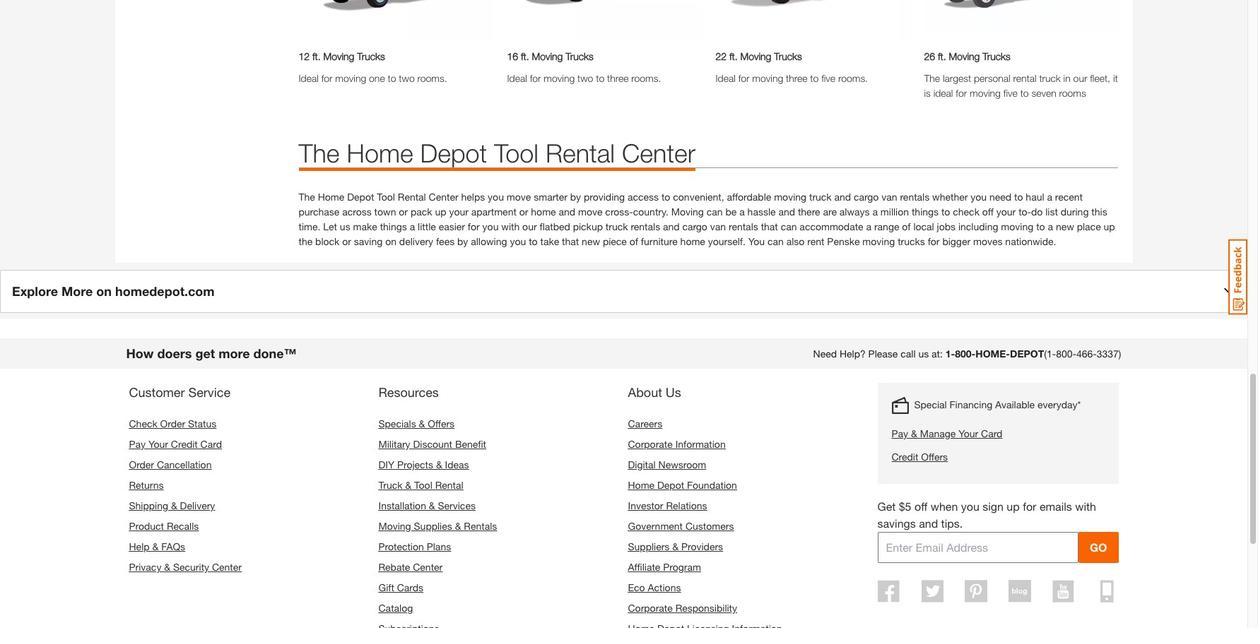 Task type: vqa. For each thing, say whether or not it's contained in the screenshot.
'Features'
no



Task type: describe. For each thing, give the bounding box(es) containing it.
a right haul
[[1048, 191, 1053, 203]]

moving down to-
[[1002, 221, 1034, 233]]

get $5 off when you sign up for emails with savings and tips.
[[878, 500, 1097, 530]]

to up country.
[[662, 191, 671, 203]]

furniture
[[641, 235, 678, 247]]

truck
[[379, 479, 403, 491]]

for down 12 ft. moving trucks
[[322, 72, 333, 84]]

get
[[196, 346, 215, 361]]

moving supplies & rentals
[[379, 520, 497, 532]]

during
[[1061, 206, 1089, 218]]

credit offers
[[892, 451, 948, 463]]

whether
[[933, 191, 968, 203]]

and up always
[[835, 191, 852, 203]]

a down list
[[1048, 221, 1054, 233]]

newsroom
[[659, 459, 707, 471]]

affordable
[[727, 191, 772, 203]]

moving for 12
[[324, 50, 355, 62]]

place
[[1078, 221, 1102, 233]]

get
[[878, 500, 896, 513]]

 image for 16 ft. moving trucks
[[507, 0, 702, 42]]

to down do
[[1037, 221, 1046, 233]]

emails
[[1040, 500, 1073, 513]]

1 vertical spatial by
[[458, 235, 468, 247]]

moving up there
[[775, 191, 807, 203]]

card inside pay & manage your card link
[[982, 428, 1003, 440]]

0 horizontal spatial up
[[435, 206, 447, 218]]

2 vertical spatial truck
[[606, 221, 628, 233]]

(1-
[[1045, 348, 1057, 360]]

1 horizontal spatial home
[[681, 235, 706, 247]]

your inside pay & manage your card link
[[959, 428, 979, 440]]

you right allowing
[[510, 235, 526, 247]]

moving for 16
[[532, 50, 563, 62]]

pack
[[411, 206, 432, 218]]

country.
[[634, 206, 669, 218]]

specials
[[379, 418, 416, 430]]

0 horizontal spatial offers
[[428, 418, 455, 430]]

rent
[[808, 235, 825, 247]]

town
[[375, 206, 396, 218]]

1 horizontal spatial credit
[[892, 451, 919, 463]]

security
[[173, 561, 209, 573]]

2 horizontal spatial or
[[520, 206, 529, 218]]

0 horizontal spatial rentals
[[631, 221, 661, 233]]

explore more on homedepot.com button
[[0, 270, 1248, 313]]

pay & manage your card
[[892, 428, 1003, 440]]

1 horizontal spatial rentals
[[729, 221, 759, 233]]

trucks for 12 ft. moving trucks
[[357, 50, 385, 62]]

2 three from the left
[[787, 72, 808, 84]]

our inside the largest personal rental truck in our fleet, it is ideal for moving five to seven rooms
[[1074, 72, 1088, 84]]

five inside the largest personal rental truck in our fleet, it is ideal for moving five to seven rooms
[[1004, 87, 1018, 99]]

for inside get $5 off when you sign up for emails with savings and tips.
[[1023, 500, 1037, 513]]

special
[[915, 399, 947, 411]]

corporate responsibility link
[[628, 602, 738, 614]]

projects
[[397, 459, 434, 471]]

eco actions link
[[628, 582, 681, 594]]

to down the 22 ft. moving trucks 'link' on the top right of page
[[811, 72, 819, 84]]

financing
[[950, 399, 993, 411]]

are
[[824, 206, 837, 218]]

ft. for 16
[[521, 50, 529, 62]]

local
[[914, 221, 935, 233]]

the for the home depot tool rental center
[[299, 138, 340, 168]]

rooms. for ideal for moving three to five rooms.
[[839, 72, 869, 84]]

0 horizontal spatial your
[[148, 438, 168, 450]]

rebate center link
[[379, 561, 443, 573]]

0 vertical spatial order
[[160, 418, 185, 430]]

make
[[353, 221, 378, 233]]

government customers link
[[628, 520, 734, 532]]

explore
[[12, 283, 58, 299]]

1 vertical spatial new
[[582, 235, 600, 247]]

diy projects & ideas link
[[379, 459, 469, 471]]

affiliate program
[[628, 561, 702, 573]]

discount
[[413, 438, 453, 450]]

fleet,
[[1091, 72, 1111, 84]]

and left there
[[779, 206, 796, 218]]

moving down 12 ft. moving trucks
[[335, 72, 366, 84]]

0 vertical spatial credit
[[171, 438, 198, 450]]

the home depot tool rental center helps you move smarter by providing access to convenient, affordable moving truck and cargo van rentals whether you need to haul a recent purchase across town or pack up your apartment or home and move cross-country. moving can be a hassle and there are always a million things to check off your to-do list during this time. let us make things a little easier for you with our flatbed pickup truck rentals and cargo van rentals that can accommodate a range of local jobs including moving to a new place up the block or saving on delivery fees by allowing you to take that new piece of furniture home yourself. you can also rent penske moving trucks for bigger moves nationwide.
[[299, 191, 1116, 247]]

ideal for ideal for moving three to five rooms.
[[716, 72, 736, 84]]

home depot blog image
[[1009, 581, 1032, 603]]

shipping
[[129, 500, 168, 512]]

cards
[[397, 582, 424, 594]]

doers
[[157, 346, 192, 361]]

us
[[666, 385, 682, 400]]

seven
[[1032, 87, 1057, 99]]

digital newsroom
[[628, 459, 707, 471]]

& for truck & tool rental
[[405, 479, 412, 491]]

investor
[[628, 500, 664, 512]]

for up allowing
[[468, 221, 480, 233]]

& for help & faqs
[[152, 541, 159, 553]]

little
[[418, 221, 436, 233]]

12 ft. moving trucks link
[[299, 49, 493, 64]]

trucks for 26 ft. moving trucks
[[983, 50, 1011, 62]]

2 vertical spatial can
[[768, 235, 784, 247]]

always
[[840, 206, 870, 218]]

ft. for 12
[[313, 50, 321, 62]]

information
[[676, 438, 726, 450]]

supplies
[[414, 520, 452, 532]]

specials & offers
[[379, 418, 455, 430]]

to left take
[[529, 235, 538, 247]]

moving down 22 ft. moving trucks
[[753, 72, 784, 84]]

& down services
[[455, 520, 461, 532]]

2 vertical spatial tool
[[414, 479, 433, 491]]

actions
[[648, 582, 681, 594]]

access
[[628, 191, 659, 203]]

on inside the home depot tool rental center helps you move smarter by providing access to convenient, affordable moving truck and cargo van rentals whether you need to haul a recent purchase across town or pack up your apartment or home and move cross-country. moving can be a hassle and there are always a million things to check off your to-do list during this time. let us make things a little easier for you with our flatbed pickup truck rentals and cargo van rentals that can accommodate a range of local jobs including moving to a new place up the block or saving on delivery fees by allowing you to take that new piece of furniture home yourself. you can also rent penske moving trucks for bigger moves nationwide.
[[386, 235, 397, 247]]

installation & services
[[379, 500, 476, 512]]

home depot on pinterest image
[[966, 581, 988, 603]]

0 horizontal spatial home
[[531, 206, 556, 218]]

you up check
[[971, 191, 987, 203]]

2 horizontal spatial home
[[628, 479, 655, 491]]

apartment
[[472, 206, 517, 218]]

a left little
[[410, 221, 415, 233]]

1 vertical spatial things
[[380, 221, 407, 233]]

you up allowing
[[483, 221, 499, 233]]

0 vertical spatial by
[[571, 191, 581, 203]]

diy projects & ideas
[[379, 459, 469, 471]]

0 horizontal spatial card
[[201, 438, 222, 450]]

1 horizontal spatial offers
[[922, 451, 948, 463]]

our inside the home depot tool rental center helps you move smarter by providing access to convenient, affordable moving truck and cargo van rentals whether you need to haul a recent purchase across town or pack up your apartment or home and move cross-country. moving can be a hassle and there are always a million things to check off your to-do list during this time. let us make things a little easier for you with our flatbed pickup truck rentals and cargo van rentals that can accommodate a range of local jobs including moving to a new place up the block or saving on delivery fees by allowing you to take that new piece of furniture home yourself. you can also rent penske moving trucks for bigger moves nationwide.
[[523, 221, 537, 233]]

center right security
[[212, 561, 242, 573]]

a up range
[[873, 206, 878, 218]]

1 two from the left
[[399, 72, 415, 84]]

block
[[315, 235, 340, 247]]

home depot mobile apps image
[[1101, 581, 1115, 603]]

2 800- from the left
[[1057, 348, 1077, 360]]

about us
[[628, 385, 682, 400]]

1 three from the left
[[608, 72, 629, 84]]

Enter Email Address text field
[[878, 532, 1079, 564]]

take
[[541, 235, 560, 247]]

ideal for ideal for moving two to three rooms.
[[507, 72, 527, 84]]

& for privacy & security center
[[164, 561, 171, 573]]

flatbed
[[540, 221, 571, 233]]

moving down range
[[863, 235, 896, 247]]

with inside get $5 off when you sign up for emails with savings and tips.
[[1076, 500, 1097, 513]]

installation & services link
[[379, 500, 476, 512]]

protection plans link
[[379, 541, 451, 553]]

pickup
[[573, 221, 603, 233]]

product recalls link
[[129, 520, 199, 532]]

help & faqs link
[[129, 541, 185, 553]]

trucks for 16 ft. moving trucks
[[566, 50, 594, 62]]

to-
[[1019, 206, 1032, 218]]

16
[[507, 50, 518, 62]]

personal
[[975, 72, 1011, 84]]

affiliate
[[628, 561, 661, 573]]

product recalls
[[129, 520, 199, 532]]

done™
[[254, 346, 297, 361]]

1 vertical spatial of
[[630, 235, 639, 247]]

& left ideas on the left of page
[[436, 459, 443, 471]]

range
[[875, 221, 900, 233]]

home-
[[976, 348, 1011, 360]]

& for specials & offers
[[419, 418, 425, 430]]

you inside get $5 off when you sign up for emails with savings and tips.
[[962, 500, 980, 513]]

how
[[126, 346, 154, 361]]

specials & offers link
[[379, 418, 455, 430]]

ft. for 26
[[938, 50, 947, 62]]

center down plans at the bottom left of the page
[[413, 561, 443, 573]]

0 vertical spatial can
[[707, 206, 723, 218]]

corporate for corporate responsibility
[[628, 602, 673, 614]]

catalog
[[379, 602, 413, 614]]

moving up protection
[[379, 520, 411, 532]]

466-
[[1077, 348, 1097, 360]]

the for the home depot tool rental center helps you move smarter by providing access to convenient, affordable moving truck and cargo van rentals whether you need to haul a recent purchase across town or pack up your apartment or home and move cross-country. moving can be a hassle and there are always a million things to check off your to-do list during this time. let us make things a little easier for you with our flatbed pickup truck rentals and cargo van rentals that can accommodate a range of local jobs including moving to a new place up the block or saving on delivery fees by allowing you to take that new piece of furniture home yourself. you can also rent penske moving trucks for bigger moves nationwide.
[[299, 191, 315, 203]]

credit offers link
[[892, 450, 1082, 465]]

manage
[[921, 428, 956, 440]]

a left range
[[867, 221, 872, 233]]

corporate for corporate information
[[628, 438, 673, 450]]

need
[[814, 348, 837, 360]]

& for pay & manage your card
[[912, 428, 918, 440]]

1 horizontal spatial rental
[[435, 479, 464, 491]]

check
[[129, 418, 158, 430]]



Task type: locate. For each thing, give the bounding box(es) containing it.
off inside get $5 off when you sign up for emails with savings and tips.
[[915, 500, 928, 513]]

service
[[188, 385, 231, 400]]

0 horizontal spatial move
[[507, 191, 531, 203]]

0 horizontal spatial on
[[96, 283, 112, 299]]

us left 'at:'
[[919, 348, 929, 360]]

 image for 22 ft. moving trucks
[[716, 0, 911, 42]]

sign
[[983, 500, 1004, 513]]

1 horizontal spatial depot
[[421, 138, 487, 168]]

1 ft. from the left
[[313, 50, 321, 62]]

0 horizontal spatial off
[[915, 500, 928, 513]]

when
[[931, 500, 959, 513]]

0 vertical spatial that
[[761, 221, 778, 233]]

0 horizontal spatial of
[[630, 235, 639, 247]]

& for installation & services
[[429, 500, 435, 512]]

accommodate
[[800, 221, 864, 233]]

to down 16 ft. moving trucks link
[[596, 72, 605, 84]]

eco actions
[[628, 582, 681, 594]]

1 horizontal spatial five
[[1004, 87, 1018, 99]]

that right take
[[562, 235, 579, 247]]

moving right 16
[[532, 50, 563, 62]]

0 horizontal spatial tool
[[377, 191, 395, 203]]

1 horizontal spatial van
[[882, 191, 898, 203]]

0 vertical spatial five
[[822, 72, 836, 84]]

careers link
[[628, 418, 663, 430]]

moving inside the 22 ft. moving trucks 'link'
[[741, 50, 772, 62]]

move up apartment
[[507, 191, 531, 203]]

2 two from the left
[[578, 72, 594, 84]]

for down local
[[928, 235, 940, 247]]

4  image from the left
[[925, 0, 1119, 42]]

things down town on the top left of page
[[380, 221, 407, 233]]

installation
[[379, 500, 426, 512]]

1 vertical spatial truck
[[810, 191, 832, 203]]

1 horizontal spatial with
[[1076, 500, 1097, 513]]

customers
[[686, 520, 734, 532]]

& up supplies at bottom left
[[429, 500, 435, 512]]

tool for the home depot tool rental center
[[495, 138, 539, 168]]

customer service
[[129, 385, 231, 400]]

for
[[322, 72, 333, 84], [530, 72, 541, 84], [739, 72, 750, 84], [956, 87, 968, 99], [468, 221, 480, 233], [928, 235, 940, 247], [1023, 500, 1037, 513]]

military discount benefit link
[[379, 438, 487, 450]]

1 corporate from the top
[[628, 438, 673, 450]]

move up 'pickup'
[[579, 206, 603, 218]]

and inside get $5 off when you sign up for emails with savings and tips.
[[920, 517, 939, 530]]

by right smarter
[[571, 191, 581, 203]]

1 800- from the left
[[956, 348, 976, 360]]

depot inside the home depot tool rental center helps you move smarter by providing access to convenient, affordable moving truck and cargo van rentals whether you need to haul a recent purchase across town or pack up your apartment or home and move cross-country. moving can be a hassle and there are always a million things to check off your to-do list during this time. let us make things a little easier for you with our flatbed pickup truck rentals and cargo van rentals that can accommodate a range of local jobs including moving to a new place up the block or saving on delivery fees by allowing you to take that new piece of furniture home yourself. you can also rent penske moving trucks for bigger moves nationwide.
[[347, 191, 374, 203]]

for down 16 ft. moving trucks
[[530, 72, 541, 84]]

off up including at the right
[[983, 206, 994, 218]]

1 horizontal spatial tool
[[414, 479, 433, 491]]

moving down the convenient,
[[672, 206, 704, 218]]

0 vertical spatial the
[[925, 72, 941, 84]]

0 vertical spatial things
[[912, 206, 939, 218]]

rooms. down '12 ft. moving trucks' link
[[418, 72, 447, 84]]

penske
[[828, 235, 860, 247]]

rooms. down 16 ft. moving trucks link
[[632, 72, 662, 84]]

off
[[983, 206, 994, 218], [915, 500, 928, 513]]

2 horizontal spatial rentals
[[901, 191, 930, 203]]

order
[[160, 418, 185, 430], [129, 459, 154, 471]]

ft. right 22 at top right
[[730, 50, 738, 62]]

1 vertical spatial that
[[562, 235, 579, 247]]

1 vertical spatial home
[[681, 235, 706, 247]]

your up order cancellation on the left bottom of page
[[148, 438, 168, 450]]

or left pack
[[399, 206, 408, 218]]

home depot foundation
[[628, 479, 738, 491]]

tool up town on the top left of page
[[377, 191, 395, 203]]

moves
[[974, 235, 1003, 247]]

purchase
[[299, 206, 340, 218]]

1 horizontal spatial or
[[399, 206, 408, 218]]

1 your from the left
[[449, 206, 469, 218]]

0 vertical spatial truck
[[1040, 72, 1061, 84]]

pay for pay & manage your card
[[892, 428, 909, 440]]

the inside the largest personal rental truck in our fleet, it is ideal for moving five to seven rooms
[[925, 72, 941, 84]]

1  image from the left
[[299, 0, 493, 42]]

check
[[954, 206, 980, 218]]

moving
[[335, 72, 366, 84], [544, 72, 575, 84], [753, 72, 784, 84], [970, 87, 1001, 99], [775, 191, 807, 203], [1002, 221, 1034, 233], [863, 235, 896, 247]]

home depot on youtube image
[[1053, 581, 1075, 603]]

1 horizontal spatial our
[[1074, 72, 1088, 84]]

moving inside 16 ft. moving trucks link
[[532, 50, 563, 62]]

1 vertical spatial move
[[579, 206, 603, 218]]

offers up discount
[[428, 418, 455, 430]]

the inside the home depot tool rental center helps you move smarter by providing access to convenient, affordable moving truck and cargo van rentals whether you need to haul a recent purchase across town or pack up your apartment or home and move cross-country. moving can be a hassle and there are always a million things to check off your to-do list during this time. let us make things a little easier for you with our flatbed pickup truck rentals and cargo van rentals that can accommodate a range of local jobs including moving to a new place up the block or saving on delivery fees by allowing you to take that new piece of furniture home yourself. you can also rent penske moving trucks for bigger moves nationwide.
[[299, 191, 315, 203]]

1 horizontal spatial truck
[[810, 191, 832, 203]]

moving inside the home depot tool rental center helps you move smarter by providing access to convenient, affordable moving truck and cargo van rentals whether you need to haul a recent purchase across town or pack up your apartment or home and move cross-country. moving can be a hassle and there are always a million things to check off your to-do list during this time. let us make things a little easier for you with our flatbed pickup truck rentals and cargo van rentals that can accommodate a range of local jobs including moving to a new place up the block or saving on delivery fees by allowing you to take that new piece of furniture home yourself. you can also rent penske moving trucks for bigger moves nationwide.
[[672, 206, 704, 218]]

van up the "million"
[[882, 191, 898, 203]]

shipping & delivery
[[129, 500, 215, 512]]

2 horizontal spatial ideal
[[716, 72, 736, 84]]

cargo up always
[[854, 191, 879, 203]]

things up local
[[912, 206, 939, 218]]

cancellation
[[157, 459, 212, 471]]

0 horizontal spatial five
[[822, 72, 836, 84]]

 image up the 22 ft. moving trucks 'link' on the top right of page
[[716, 0, 911, 42]]

yourself.
[[708, 235, 746, 247]]

1 vertical spatial can
[[781, 221, 797, 233]]

ft. right 16
[[521, 50, 529, 62]]

1 vertical spatial rental
[[398, 191, 426, 203]]

moving up the largest
[[949, 50, 980, 62]]

tool for the home depot tool rental center helps you move smarter by providing access to convenient, affordable moving truck and cargo van rentals whether you need to haul a recent purchase across town or pack up your apartment or home and move cross-country. moving can be a hassle and there are always a million things to check off your to-do list during this time. let us make things a little easier for you with our flatbed pickup truck rentals and cargo van rentals that can accommodate a range of local jobs including moving to a new place up the block or saving on delivery fees by allowing you to take that new piece of furniture home yourself. you can also rent penske moving trucks for bigger moves nationwide.
[[377, 191, 395, 203]]

returns
[[129, 479, 164, 491]]

1 rooms. from the left
[[418, 72, 447, 84]]

the for the largest personal rental truck in our fleet, it is ideal for moving five to seven rooms
[[925, 72, 941, 84]]

& down government customers
[[673, 541, 679, 553]]

suppliers
[[628, 541, 670, 553]]

home for the home depot tool rental center
[[347, 138, 413, 168]]

gift
[[379, 582, 394, 594]]

corporate information link
[[628, 438, 726, 450]]

smarter
[[534, 191, 568, 203]]

ideal
[[299, 72, 319, 84], [507, 72, 527, 84], [716, 72, 736, 84]]

and
[[835, 191, 852, 203], [559, 206, 576, 218], [779, 206, 796, 218], [663, 221, 680, 233], [920, 517, 939, 530]]

2 vertical spatial rental
[[435, 479, 464, 491]]

1 vertical spatial van
[[711, 221, 726, 233]]

can
[[707, 206, 723, 218], [781, 221, 797, 233], [768, 235, 784, 247]]

home depot on facebook image
[[879, 581, 900, 603]]

home depot on twitter image
[[922, 581, 944, 603]]

depot for the home depot tool rental center helps you move smarter by providing access to convenient, affordable moving truck and cargo van rentals whether you need to haul a recent purchase across town or pack up your apartment or home and move cross-country. moving can be a hassle and there are always a million things to check off your to-do list during this time. let us make things a little easier for you with our flatbed pickup truck rentals and cargo van rentals that can accommodate a range of local jobs including moving to a new place up the block or saving on delivery fees by allowing you to take that new piece of furniture home yourself. you can also rent penske moving trucks for bigger moves nationwide.
[[347, 191, 374, 203]]

1 horizontal spatial order
[[160, 418, 185, 430]]

offers down the manage
[[922, 451, 948, 463]]

3 ideal from the left
[[716, 72, 736, 84]]

0 horizontal spatial ideal
[[299, 72, 319, 84]]

0 vertical spatial home
[[347, 138, 413, 168]]

2 horizontal spatial truck
[[1040, 72, 1061, 84]]

everyday*
[[1038, 399, 1082, 411]]

truck inside the largest personal rental truck in our fleet, it is ideal for moving five to seven rooms
[[1040, 72, 1061, 84]]

more
[[219, 346, 250, 361]]

26 ft. moving trucks link
[[925, 49, 1119, 64]]

benefit
[[455, 438, 487, 450]]

1 horizontal spatial of
[[903, 221, 911, 233]]

rebate center
[[379, 561, 443, 573]]

3 ft. from the left
[[730, 50, 738, 62]]

0 horizontal spatial order
[[129, 459, 154, 471]]

new down 'pickup'
[[582, 235, 600, 247]]

2 horizontal spatial up
[[1104, 221, 1116, 233]]

home for the home depot tool rental center helps you move smarter by providing access to convenient, affordable moving truck and cargo van rentals whether you need to haul a recent purchase across town or pack up your apartment or home and move cross-country. moving can be a hassle and there are always a million things to check off your to-do list during this time. let us make things a little easier for you with our flatbed pickup truck rentals and cargo van rentals that can accommodate a range of local jobs including moving to a new place up the block or saving on delivery fees by allowing you to take that new piece of furniture home yourself. you can also rent penske moving trucks for bigger moves nationwide.
[[318, 191, 345, 203]]

4 ft. from the left
[[938, 50, 947, 62]]

new
[[1057, 221, 1075, 233], [582, 235, 600, 247]]

3 rooms. from the left
[[839, 72, 869, 84]]

catalog link
[[379, 602, 413, 614]]

1 horizontal spatial things
[[912, 206, 939, 218]]

or
[[399, 206, 408, 218], [520, 206, 529, 218], [342, 235, 351, 247]]

12 ft. moving trucks
[[299, 50, 385, 62]]

for down 22 ft. moving trucks
[[739, 72, 750, 84]]

gift cards
[[379, 582, 424, 594]]

ideal for moving three to five rooms.
[[716, 72, 869, 84]]

you left sign at the right of page
[[962, 500, 980, 513]]

for left emails
[[1023, 500, 1037, 513]]

ideal
[[934, 87, 954, 99]]

0 horizontal spatial 800-
[[956, 348, 976, 360]]

rooms. for ideal for moving two to three rooms.
[[632, 72, 662, 84]]

corporate down eco actions
[[628, 602, 673, 614]]

1 ideal from the left
[[299, 72, 319, 84]]

1 vertical spatial cargo
[[683, 221, 708, 233]]

the
[[299, 235, 313, 247]]

& up military discount benefit link
[[419, 418, 425, 430]]

feedback link image
[[1229, 239, 1248, 315]]

1 horizontal spatial ideal
[[507, 72, 527, 84]]

do
[[1032, 206, 1043, 218]]

rentals up the "million"
[[901, 191, 930, 203]]

your
[[959, 428, 979, 440], [148, 438, 168, 450]]

1 horizontal spatial your
[[959, 428, 979, 440]]

our left 'flatbed'
[[523, 221, 537, 233]]

that down hassle
[[761, 221, 778, 233]]

2  image from the left
[[507, 0, 702, 42]]

trucks inside 'link'
[[775, 50, 802, 62]]

1 horizontal spatial move
[[579, 206, 603, 218]]

off right $5
[[915, 500, 928, 513]]

& up recalls
[[171, 500, 177, 512]]

truck up piece
[[606, 221, 628, 233]]

1-
[[946, 348, 956, 360]]

home inside the home depot tool rental center helps you move smarter by providing access to convenient, affordable moving truck and cargo van rentals whether you need to haul a recent purchase across town or pack up your apartment or home and move cross-country. moving can be a hassle and there are always a million things to check off your to-do list during this time. let us make things a little easier for you with our flatbed pickup truck rentals and cargo van rentals that can accommodate a range of local jobs including moving to a new place up the block or saving on delivery fees by allowing you to take that new piece of furniture home yourself. you can also rent penske moving trucks for bigger moves nationwide.
[[318, 191, 345, 203]]

rental inside the home depot tool rental center helps you move smarter by providing access to convenient, affordable moving truck and cargo van rentals whether you need to haul a recent purchase across town or pack up your apartment or home and move cross-country. moving can be a hassle and there are always a million things to check off your to-do list during this time. let us make things a little easier for you with our flatbed pickup truck rentals and cargo van rentals that can accommodate a range of local jobs including moving to a new place up the block or saving on delivery fees by allowing you to take that new piece of furniture home yourself. you can also rent penske moving trucks for bigger moves nationwide.
[[398, 191, 426, 203]]

tool inside the home depot tool rental center helps you move smarter by providing access to convenient, affordable moving truck and cargo van rentals whether you need to haul a recent purchase across town or pack up your apartment or home and move cross-country. moving can be a hassle and there are always a million things to check off your to-do list during this time. let us make things a little easier for you with our flatbed pickup truck rentals and cargo van rentals that can accommodate a range of local jobs including moving to a new place up the block or saving on delivery fees by allowing you to take that new piece of furniture home yourself. you can also rent penske moving trucks for bigger moves nationwide.
[[377, 191, 395, 203]]

help & faqs
[[129, 541, 185, 553]]

affiliate program link
[[628, 561, 702, 573]]

moving down 'personal'
[[970, 87, 1001, 99]]

0 horizontal spatial rental
[[398, 191, 426, 203]]

you
[[749, 235, 765, 247]]

 image
[[299, 0, 493, 42], [507, 0, 702, 42], [716, 0, 911, 42], [925, 0, 1119, 42]]

digital newsroom link
[[628, 459, 707, 471]]

three
[[608, 72, 629, 84], [787, 72, 808, 84]]

in
[[1064, 72, 1071, 84]]

0 horizontal spatial depot
[[347, 191, 374, 203]]

and up the furniture
[[663, 221, 680, 233]]

1 trucks from the left
[[357, 50, 385, 62]]

on right more
[[96, 283, 112, 299]]

one
[[369, 72, 385, 84]]

for inside the largest personal rental truck in our fleet, it is ideal for moving five to seven rooms
[[956, 87, 968, 99]]

helps
[[461, 191, 485, 203]]

ideal down 12
[[299, 72, 319, 84]]

 image up '12 ft. moving trucks' link
[[299, 0, 493, 42]]

1 vertical spatial us
[[919, 348, 929, 360]]

rentals
[[464, 520, 497, 532]]

ft. inside 'link'
[[730, 50, 738, 62]]

2 your from the left
[[997, 206, 1016, 218]]

0 horizontal spatial with
[[502, 221, 520, 233]]

pay up credit offers
[[892, 428, 909, 440]]

12
[[299, 50, 310, 62]]

0 horizontal spatial that
[[562, 235, 579, 247]]

off inside the home depot tool rental center helps you move smarter by providing access to convenient, affordable moving truck and cargo van rentals whether you need to haul a recent purchase across town or pack up your apartment or home and move cross-country. moving can be a hassle and there are always a million things to check off your to-do list during this time. let us make things a little easier for you with our flatbed pickup truck rentals and cargo van rentals that can accommodate a range of local jobs including moving to a new place up the block or saving on delivery fees by allowing you to take that new piece of furniture home yourself. you can also rent penske moving trucks for bigger moves nationwide.
[[983, 206, 994, 218]]

3337)
[[1097, 348, 1122, 360]]

home down digital
[[628, 479, 655, 491]]

2 ideal from the left
[[507, 72, 527, 84]]

status
[[188, 418, 217, 430]]

depot for the home depot tool rental center
[[421, 138, 487, 168]]

0 vertical spatial rental
[[546, 138, 615, 168]]

card down status on the left bottom of the page
[[201, 438, 222, 450]]

ft. for 22
[[730, 50, 738, 62]]

center up access
[[622, 138, 696, 168]]

rooms. for ideal for moving one to two rooms.
[[418, 72, 447, 84]]

& down faqs
[[164, 561, 171, 573]]

you up apartment
[[488, 191, 504, 203]]

us inside the home depot tool rental center helps you move smarter by providing access to convenient, affordable moving truck and cargo van rentals whether you need to haul a recent purchase across town or pack up your apartment or home and move cross-country. moving can be a hassle and there are always a million things to check off your to-do list during this time. let us make things a little easier for you with our flatbed pickup truck rentals and cargo van rentals that can accommodate a range of local jobs including moving to a new place up the block or saving on delivery fees by allowing you to take that new piece of furniture home yourself. you can also rent penske moving trucks for bigger moves nationwide.
[[340, 221, 351, 233]]

0 vertical spatial depot
[[421, 138, 487, 168]]

2 horizontal spatial rental
[[546, 138, 615, 168]]

0 vertical spatial our
[[1074, 72, 1088, 84]]

center inside the home depot tool rental center helps you move smarter by providing access to convenient, affordable moving truck and cargo van rentals whether you need to haul a recent purchase across town or pack up your apartment or home and move cross-country. moving can be a hassle and there are always a million things to check off your to-do list during this time. let us make things a little easier for you with our flatbed pickup truck rentals and cargo van rentals that can accommodate a range of local jobs including moving to a new place up the block or saving on delivery fees by allowing you to take that new piece of furniture home yourself. you can also rent penske moving trucks for bigger moves nationwide.
[[429, 191, 459, 203]]

up inside get $5 off when you sign up for emails with savings and tips.
[[1007, 500, 1020, 513]]

with right emails
[[1076, 500, 1097, 513]]

1 vertical spatial up
[[1104, 221, 1116, 233]]

truck
[[1040, 72, 1061, 84], [810, 191, 832, 203], [606, 221, 628, 233]]

0 vertical spatial of
[[903, 221, 911, 233]]

moving inside the largest personal rental truck in our fleet, it is ideal for moving five to seven rooms
[[970, 87, 1001, 99]]

up
[[435, 206, 447, 218], [1104, 221, 1116, 233], [1007, 500, 1020, 513]]

1 vertical spatial offers
[[922, 451, 948, 463]]

to right one
[[388, 72, 396, 84]]

0 vertical spatial corporate
[[628, 438, 673, 450]]

moving supplies & rentals link
[[379, 520, 497, 532]]

moving inside '12 ft. moving trucks' link
[[324, 50, 355, 62]]

on inside dropdown button
[[96, 283, 112, 299]]

1 horizontal spatial your
[[997, 206, 1016, 218]]

with inside the home depot tool rental center helps you move smarter by providing access to convenient, affordable moving truck and cargo van rentals whether you need to haul a recent purchase across town or pack up your apartment or home and move cross-country. moving can be a hassle and there are always a million things to check off your to-do list during this time. let us make things a little easier for you with our flatbed pickup truck rentals and cargo van rentals that can accommodate a range of local jobs including moving to a new place up the block or saving on delivery fees by allowing you to take that new piece of furniture home yourself. you can also rent penske moving trucks for bigger moves nationwide.
[[502, 221, 520, 233]]

with down apartment
[[502, 221, 520, 233]]

moving right 22 at top right
[[741, 50, 772, 62]]

moving down 16 ft. moving trucks
[[544, 72, 575, 84]]

2 horizontal spatial depot
[[658, 479, 685, 491]]

rental up pack
[[398, 191, 426, 203]]

convenient,
[[673, 191, 725, 203]]

4 trucks from the left
[[983, 50, 1011, 62]]

ft. right 12
[[313, 50, 321, 62]]

rental for the home depot tool rental center helps you move smarter by providing access to convenient, affordable moving truck and cargo van rentals whether you need to haul a recent purchase across town or pack up your apartment or home and move cross-country. moving can be a hassle and there are always a million things to check off your to-do list during this time. let us make things a little easier for you with our flatbed pickup truck rentals and cargo van rentals that can accommodate a range of local jobs including moving to a new place up the block or saving on delivery fees by allowing you to take that new piece of furniture home yourself. you can also rent penske moving trucks for bigger moves nationwide.
[[398, 191, 426, 203]]

2 rooms. from the left
[[632, 72, 662, 84]]

digital
[[628, 459, 656, 471]]

1 vertical spatial depot
[[347, 191, 374, 203]]

including
[[959, 221, 999, 233]]

0 vertical spatial with
[[502, 221, 520, 233]]

investor relations link
[[628, 500, 708, 512]]

0 horizontal spatial truck
[[606, 221, 628, 233]]

delivery
[[399, 235, 434, 247]]

and down when
[[920, 517, 939, 530]]

recent
[[1056, 191, 1083, 203]]

piece
[[603, 235, 627, 247]]

1 horizontal spatial off
[[983, 206, 994, 218]]

0 horizontal spatial or
[[342, 235, 351, 247]]

0 vertical spatial off
[[983, 206, 994, 218]]

center up pack
[[429, 191, 459, 203]]

order cancellation link
[[129, 459, 212, 471]]

& for suppliers & providers
[[673, 541, 679, 553]]

1 horizontal spatial rooms.
[[632, 72, 662, 84]]

1 horizontal spatial cargo
[[854, 191, 879, 203]]

moving inside 26 ft. moving trucks link
[[949, 50, 980, 62]]

1 vertical spatial five
[[1004, 87, 1018, 99]]

pay for pay your credit card
[[129, 438, 146, 450]]

0 horizontal spatial things
[[380, 221, 407, 233]]

1 vertical spatial order
[[129, 459, 154, 471]]

0 vertical spatial up
[[435, 206, 447, 218]]

home down smarter
[[531, 206, 556, 218]]

trucks for 22 ft. moving trucks
[[775, 50, 802, 62]]

truck & tool rental
[[379, 479, 464, 491]]

two down '12 ft. moving trucks' link
[[399, 72, 415, 84]]

0 horizontal spatial two
[[399, 72, 415, 84]]

tool down diy projects & ideas
[[414, 479, 433, 491]]

to up to-
[[1015, 191, 1024, 203]]

two down 16 ft. moving trucks link
[[578, 72, 594, 84]]

to inside the largest personal rental truck in our fleet, it is ideal for moving five to seven rooms
[[1021, 87, 1029, 99]]

home
[[531, 206, 556, 218], [681, 235, 706, 247]]

2 vertical spatial the
[[299, 191, 315, 203]]

this
[[1092, 206, 1108, 218]]

800- right 'at:'
[[956, 348, 976, 360]]

1 vertical spatial tool
[[377, 191, 395, 203]]

& for shipping & delivery
[[171, 500, 177, 512]]

0 horizontal spatial your
[[449, 206, 469, 218]]

careers
[[628, 418, 663, 430]]

product
[[129, 520, 164, 532]]

order up returns
[[129, 459, 154, 471]]

rental for the home depot tool rental center
[[546, 138, 615, 168]]

moving for 22
[[741, 50, 772, 62]]

3  image from the left
[[716, 0, 911, 42]]

1 horizontal spatial 800-
[[1057, 348, 1077, 360]]

trucks up ideal for moving three to five rooms.
[[775, 50, 802, 62]]

moving for 26
[[949, 50, 980, 62]]

program
[[664, 561, 702, 573]]

five
[[822, 72, 836, 84], [1004, 87, 1018, 99]]

depot up investor relations
[[658, 479, 685, 491]]

five down the 22 ft. moving trucks 'link' on the top right of page
[[822, 72, 836, 84]]

3 trucks from the left
[[775, 50, 802, 62]]

1 vertical spatial corporate
[[628, 602, 673, 614]]

0 horizontal spatial us
[[340, 221, 351, 233]]

2 corporate from the top
[[628, 602, 673, 614]]

2 vertical spatial depot
[[658, 479, 685, 491]]

0 horizontal spatial three
[[608, 72, 629, 84]]

moving
[[324, 50, 355, 62], [532, 50, 563, 62], [741, 50, 772, 62], [949, 50, 980, 62], [672, 206, 704, 218], [379, 520, 411, 532]]

2 trucks from the left
[[566, 50, 594, 62]]

home up the purchase
[[318, 191, 345, 203]]

ideal for ideal for moving one to two rooms.
[[299, 72, 319, 84]]

1 horizontal spatial home
[[347, 138, 413, 168]]

0 vertical spatial us
[[340, 221, 351, 233]]

2 ft. from the left
[[521, 50, 529, 62]]

0 horizontal spatial pay
[[129, 438, 146, 450]]

new down during
[[1057, 221, 1075, 233]]

or right the block
[[342, 235, 351, 247]]

or right apartment
[[520, 206, 529, 218]]

0 horizontal spatial credit
[[171, 438, 198, 450]]

your down need
[[997, 206, 1016, 218]]

1 vertical spatial the
[[299, 138, 340, 168]]

1 horizontal spatial three
[[787, 72, 808, 84]]

on right saving
[[386, 235, 397, 247]]

 image for 26 ft. moving trucks
[[925, 0, 1119, 42]]

up down this
[[1104, 221, 1116, 233]]

van up yourself.
[[711, 221, 726, 233]]

pay down check
[[129, 438, 146, 450]]

nationwide.
[[1006, 235, 1057, 247]]

 image for 12 ft. moving trucks
[[299, 0, 493, 42]]

a right be
[[740, 206, 745, 218]]

0 vertical spatial new
[[1057, 221, 1075, 233]]

2 horizontal spatial rooms.
[[839, 72, 869, 84]]

and up 'flatbed'
[[559, 206, 576, 218]]

rentals
[[901, 191, 930, 203], [631, 221, 661, 233], [729, 221, 759, 233]]

things
[[912, 206, 939, 218], [380, 221, 407, 233]]

privacy & security center link
[[129, 561, 242, 573]]

ideal down 22 at top right
[[716, 72, 736, 84]]

relations
[[667, 500, 708, 512]]

to up 'jobs'
[[942, 206, 951, 218]]

trucks up ideal for moving two to three rooms. on the top of page
[[566, 50, 594, 62]]

1 horizontal spatial card
[[982, 428, 1003, 440]]

0 horizontal spatial rooms.
[[418, 72, 447, 84]]

resources
[[379, 385, 439, 400]]

go button
[[1079, 532, 1119, 564]]

how doers get more done™
[[126, 346, 297, 361]]

can up the also
[[781, 221, 797, 233]]

trucks up ideal for moving one to two rooms.
[[357, 50, 385, 62]]

easier
[[439, 221, 465, 233]]

 image up 16 ft. moving trucks link
[[507, 0, 702, 42]]

home right the furniture
[[681, 235, 706, 247]]

0 vertical spatial tool
[[495, 138, 539, 168]]

of right piece
[[630, 235, 639, 247]]

card
[[982, 428, 1003, 440], [201, 438, 222, 450]]



